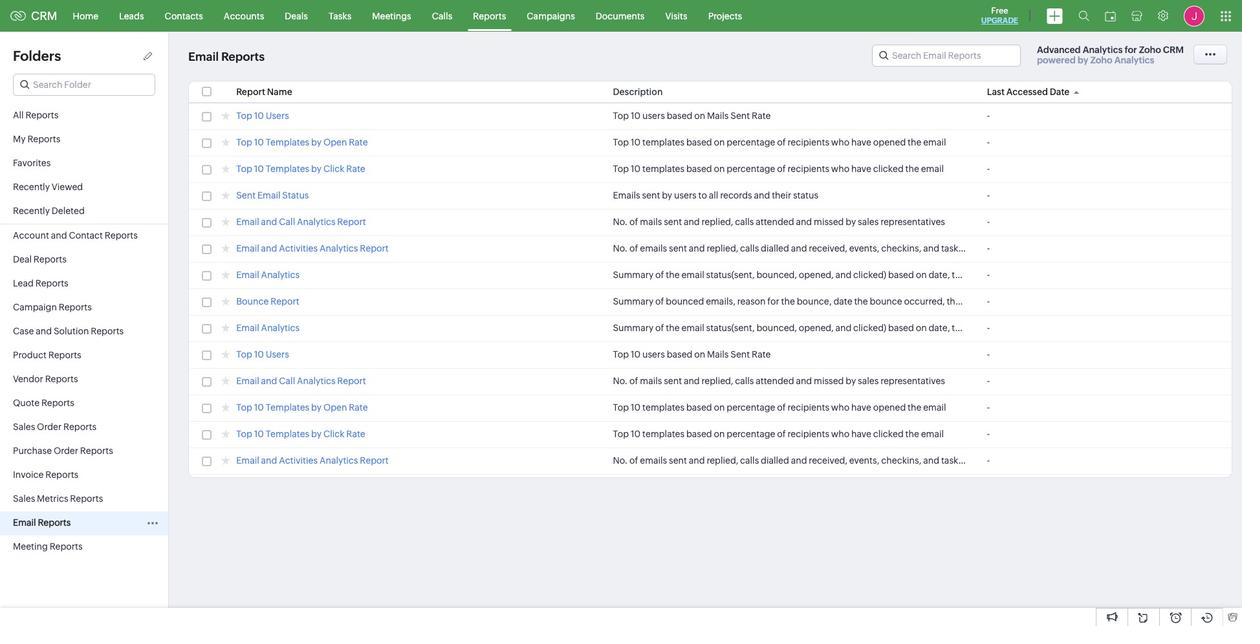 Task type: locate. For each thing, give the bounding box(es) containing it.
2 top 10 users based on mails sent rate from the top
[[613, 350, 771, 360]]

2 recipients from the top
[[788, 164, 830, 174]]

4 templates from the top
[[266, 429, 310, 440]]

0 vertical spatial opened,
[[799, 270, 834, 280]]

1 status(sent, from the top
[[707, 270, 755, 280]]

summary of bounced emails, reason for the bounce, date the bounce occurred, the record related to the bounce etc.
[[613, 297, 1101, 307]]

solution
[[54, 326, 89, 337]]

users down bounce report link
[[266, 350, 289, 360]]

reports
[[473, 11, 506, 21], [221, 50, 265, 64], [25, 110, 59, 120], [27, 134, 60, 144], [105, 230, 138, 241], [34, 254, 67, 265], [35, 278, 68, 289], [59, 302, 92, 313], [91, 326, 124, 337], [48, 350, 81, 361], [45, 374, 78, 385], [41, 398, 74, 408], [63, 422, 96, 432], [80, 446, 113, 456], [45, 470, 78, 480], [70, 494, 103, 504], [38, 518, 71, 528], [50, 542, 83, 552]]

3 who from the top
[[832, 403, 850, 413]]

templates for second top 10 templates by open rate "link"
[[266, 403, 310, 413]]

last accessed date
[[988, 87, 1070, 97]]

mails
[[640, 217, 662, 227], [640, 376, 662, 386]]

0 vertical spatial activities
[[279, 243, 318, 254]]

email reports up meeting reports
[[13, 518, 71, 528]]

top 10 templates based on percentage of recipients who have opened the email
[[613, 137, 947, 148], [613, 403, 947, 413]]

1 email and call analytics report from the top
[[236, 217, 366, 227]]

1 listed from the top
[[965, 243, 988, 254]]

order
[[37, 422, 62, 432], [54, 446, 78, 456]]

templates for first top 10 templates by click rate link from the bottom of the page
[[643, 429, 685, 440]]

3 no. from the top
[[613, 376, 628, 386]]

2 bounced, from the top
[[757, 323, 797, 333]]

2 have from the top
[[852, 164, 872, 174]]

related
[[992, 297, 1022, 307]]

top 10 templates based on percentage of recipients who have opened the email for second top 10 templates by open rate "link"
[[613, 403, 947, 413]]

1 vertical spatial received,
[[809, 456, 848, 466]]

activities
[[279, 243, 318, 254], [279, 456, 318, 466]]

0 vertical spatial recently
[[13, 182, 50, 192]]

email analytics down bounce report link
[[236, 323, 300, 333]]

0 vertical spatial open
[[324, 137, 347, 148]]

2 opened, from the top
[[799, 323, 834, 333]]

2 open from the top
[[324, 403, 347, 413]]

sales for sales metrics reports
[[13, 494, 35, 504]]

1 vertical spatial activities
[[279, 456, 318, 466]]

order for purchase
[[54, 446, 78, 456]]

bounced,
[[757, 270, 797, 280], [757, 323, 797, 333]]

folders
[[13, 48, 61, 64]]

2 email analytics from the top
[[236, 323, 300, 333]]

templates for first top 10 templates by open rate "link"
[[266, 137, 310, 148]]

2 summary from the top
[[613, 297, 654, 307]]

email and call analytics report for 2nd the email and call analytics report link from the bottom
[[236, 217, 366, 227]]

tasks link
[[318, 0, 362, 31]]

1 clicked) from the top
[[854, 270, 887, 280]]

2 received, from the top
[[809, 456, 848, 466]]

reports down quote reports link
[[63, 422, 96, 432]]

1 vertical spatial top 10 users link
[[236, 350, 289, 362]]

1 vertical spatial top 10 templates by open rate link
[[236, 403, 368, 415]]

mails for second the top 10 users link
[[708, 350, 729, 360]]

report
[[236, 87, 265, 97], [338, 217, 366, 227], [360, 243, 389, 254], [271, 297, 299, 307], [338, 376, 366, 386], [360, 456, 389, 466]]

0 vertical spatial summary
[[613, 270, 654, 280]]

top 10 users down report name
[[236, 111, 289, 121]]

favorites link
[[0, 152, 168, 176]]

1 open from the top
[[324, 137, 347, 148]]

rate for first top 10 templates by click rate link from the top
[[347, 164, 366, 174]]

templates for first top 10 templates by click rate link from the bottom of the page
[[266, 429, 310, 440]]

0 vertical spatial attended
[[756, 217, 795, 227]]

recently down favorites
[[13, 182, 50, 192]]

template, for second email analytics link from the top of the page
[[952, 323, 993, 333]]

7 - from the top
[[988, 270, 991, 280]]

0 vertical spatial template,
[[952, 270, 993, 280]]

click
[[324, 164, 345, 174], [324, 429, 345, 440]]

percentage for first top 10 templates by open rate "link"
[[727, 137, 776, 148]]

2 summary of the email status(sent, bounced, opened, and clicked) based on date, template, module and user from the top
[[613, 323, 1065, 333]]

4 have from the top
[[852, 429, 872, 440]]

clicked) up summary of bounced emails, reason for the bounce, date the bounce occurred, the record related to the bounce etc.
[[854, 270, 887, 280]]

1 vertical spatial top 10 templates by click rate
[[236, 429, 366, 440]]

1 vertical spatial users
[[266, 350, 289, 360]]

email analytics up bounce report
[[236, 270, 300, 280]]

2 who from the top
[[832, 164, 850, 174]]

2 activities from the top
[[279, 456, 318, 466]]

of
[[778, 137, 786, 148], [778, 164, 786, 174], [630, 217, 639, 227], [630, 243, 639, 254], [656, 270, 665, 280], [656, 297, 665, 307], [656, 323, 665, 333], [630, 376, 639, 386], [778, 403, 786, 413], [778, 429, 786, 440], [630, 456, 639, 466]]

4 recipients from the top
[[788, 429, 830, 440]]

to right the related
[[1024, 297, 1032, 307]]

sales down invoice
[[13, 494, 35, 504]]

2 top 10 templates by open rate from the top
[[236, 403, 368, 413]]

open for first top 10 templates by open rate "link"
[[324, 137, 347, 148]]

1 email analytics from the top
[[236, 270, 300, 280]]

1 horizontal spatial for
[[1125, 45, 1138, 55]]

bounce
[[870, 297, 903, 307], [1050, 297, 1082, 307]]

clicked
[[874, 164, 904, 174], [874, 429, 904, 440]]

Search Folder text field
[[14, 74, 155, 95]]

- for the 'sent email status' link
[[988, 190, 991, 201]]

summary
[[613, 270, 654, 280], [613, 297, 654, 307], [613, 323, 654, 333]]

1 horizontal spatial bounce
[[1050, 297, 1082, 307]]

opened, up "bounce,"
[[799, 270, 834, 280]]

to left all
[[699, 190, 708, 201]]

sent email status
[[236, 190, 309, 201]]

crm inside the "advanced analytics for zoho crm powered by zoho analytics"
[[1164, 45, 1185, 55]]

emails
[[613, 190, 641, 201]]

top 10 templates based on percentage of recipients who have clicked the email
[[613, 164, 945, 174], [613, 429, 945, 440]]

0 vertical spatial no. of mails sent and replied, calls attended and missed by sales representatives
[[613, 217, 946, 227]]

module down the related
[[995, 323, 1027, 333]]

0 horizontal spatial crm
[[31, 9, 57, 23]]

representatives
[[881, 217, 946, 227], [1063, 243, 1128, 254], [881, 376, 946, 386], [1063, 456, 1128, 466]]

4 percentage from the top
[[727, 429, 776, 440]]

on for first top 10 templates by click rate link from the top
[[714, 164, 725, 174]]

10 - from the top
[[988, 350, 991, 360]]

1 have from the top
[[852, 137, 872, 148]]

clicked) for second email analytics link from the top of the page
[[854, 323, 887, 333]]

email and call analytics report for 2nd the email and call analytics report link
[[236, 376, 366, 386]]

summary of the email status(sent, bounced, opened, and clicked) based on date, template, module and user up summary of bounced emails, reason for the bounce, date the bounce occurred, the record related to the bounce etc.
[[613, 270, 1065, 280]]

2 email and activities analytics report from the top
[[236, 456, 389, 466]]

0 vertical spatial email and activities analytics report link
[[236, 243, 389, 256]]

0 vertical spatial top 10 templates by open rate link
[[236, 137, 368, 150]]

sales order reports link
[[0, 416, 168, 440]]

1 vertical spatial opened
[[874, 403, 907, 413]]

1 vertical spatial no. of mails sent and replied, calls attended and missed by sales representatives
[[613, 376, 946, 386]]

1 horizontal spatial zoho
[[1140, 45, 1162, 55]]

1 no. of mails sent and replied, calls attended and missed by sales representatives from the top
[[613, 217, 946, 227]]

top 10 templates by click rate for first top 10 templates by click rate link from the bottom of the page
[[236, 429, 366, 440]]

1 percentage from the top
[[727, 137, 776, 148]]

email and call analytics report link
[[236, 217, 366, 229], [236, 376, 366, 388]]

1 vertical spatial status(sent,
[[707, 323, 755, 333]]

2 recently from the top
[[13, 206, 50, 216]]

etc.
[[1084, 297, 1101, 307]]

Search Email Reports text field
[[873, 45, 1021, 66]]

sales down quote
[[13, 422, 35, 432]]

email and activities analytics report
[[236, 243, 389, 254], [236, 456, 389, 466]]

clicked) for 1st email analytics link from the top of the page
[[854, 270, 887, 280]]

2 vertical spatial users
[[643, 350, 665, 360]]

1 vertical spatial top 10 templates by click rate link
[[236, 429, 366, 442]]

all reports link
[[0, 104, 168, 128]]

0 vertical spatial email and call analytics report link
[[236, 217, 366, 229]]

module for 1st email analytics link from the top of the page
[[995, 270, 1027, 280]]

0 vertical spatial emails
[[640, 243, 668, 254]]

sales metrics reports link
[[0, 488, 168, 512]]

module up the related
[[995, 270, 1027, 280]]

email reports down the accounts
[[188, 50, 265, 64]]

2 clicked) from the top
[[854, 323, 887, 333]]

1 email and call analytics report link from the top
[[236, 217, 366, 229]]

bounced, up reason at the right of page
[[757, 270, 797, 280]]

1 vertical spatial events,
[[850, 456, 880, 466]]

2 mails from the top
[[708, 350, 729, 360]]

1 horizontal spatial crm
[[1164, 45, 1185, 55]]

9 - from the top
[[988, 323, 991, 333]]

0 vertical spatial top 10 templates based on percentage of recipients who have opened the email
[[613, 137, 947, 148]]

1 vertical spatial recently
[[13, 206, 50, 216]]

2 module from the top
[[995, 323, 1027, 333]]

1 vertical spatial summary
[[613, 297, 654, 307]]

14 - from the top
[[988, 456, 991, 466]]

reports down invoice reports link
[[70, 494, 103, 504]]

0 vertical spatial status(sent,
[[707, 270, 755, 280]]

1 vertical spatial missed
[[814, 376, 844, 386]]

top 10 users based on mails sent rate down bounced
[[613, 350, 771, 360]]

1 vertical spatial opened,
[[799, 323, 834, 333]]

quote reports
[[13, 398, 74, 408]]

1 vertical spatial email reports
[[13, 518, 71, 528]]

1 who from the top
[[832, 137, 850, 148]]

deal reports
[[13, 254, 67, 265]]

2 tasks from the top
[[942, 456, 963, 466]]

by
[[1078, 55, 1089, 65], [311, 137, 322, 148], [311, 164, 322, 174], [662, 190, 673, 201], [846, 217, 857, 227], [990, 243, 1000, 254], [846, 376, 857, 386], [311, 403, 322, 413], [311, 429, 322, 440], [990, 456, 1000, 466]]

status(sent, down emails,
[[707, 323, 755, 333]]

checkins, for 2nd email and activities analytics report link from the bottom of the page
[[882, 243, 922, 254]]

0 vertical spatial clicked
[[874, 164, 904, 174]]

clicked for first top 10 templates by click rate link from the bottom of the page
[[874, 429, 904, 440]]

email for first top 10 templates by click rate link from the top
[[922, 164, 945, 174]]

0 vertical spatial call
[[279, 217, 295, 227]]

0 vertical spatial users
[[266, 111, 289, 121]]

click for first top 10 templates by click rate link from the bottom of the page
[[324, 429, 345, 440]]

email analytics link down bounce report link
[[236, 323, 300, 335]]

top 10 users link down bounce report link
[[236, 350, 289, 362]]

order down quote reports
[[37, 422, 62, 432]]

summary of the email status(sent, bounced, opened, and clicked) based on date, template, module and user for 1st email analytics link from the top of the page
[[613, 270, 1065, 280]]

1 vertical spatial checkins,
[[882, 456, 922, 466]]

to
[[699, 190, 708, 201], [1024, 297, 1032, 307]]

checkins, for first email and activities analytics report link from the bottom
[[882, 456, 922, 466]]

users
[[266, 111, 289, 121], [266, 350, 289, 360]]

recently up account
[[13, 206, 50, 216]]

1 module from the top
[[995, 270, 1027, 280]]

1 bounce from the left
[[870, 297, 903, 307]]

0 vertical spatial module
[[995, 270, 1027, 280]]

1 vertical spatial clicked
[[874, 429, 904, 440]]

search element
[[1071, 0, 1098, 32]]

1 vertical spatial date
[[834, 297, 853, 307]]

2 user from the top
[[1046, 323, 1065, 333]]

1 vertical spatial users
[[675, 190, 697, 201]]

missed
[[814, 217, 844, 227], [814, 376, 844, 386]]

1 checkins, from the top
[[882, 243, 922, 254]]

1 vertical spatial user
[[1046, 323, 1065, 333]]

date
[[1050, 87, 1070, 97]]

bounce left etc.
[[1050, 297, 1082, 307]]

1 vertical spatial date,
[[929, 323, 951, 333]]

0 vertical spatial top 10 users based on mails sent rate
[[613, 111, 771, 121]]

0 vertical spatial top 10 users
[[236, 111, 289, 121]]

0 vertical spatial order
[[37, 422, 62, 432]]

summary of the email status(sent, bounced, opened, and clicked) based on date, template, module and user down summary of bounced emails, reason for the bounce, date the bounce occurred, the record related to the bounce etc.
[[613, 323, 1065, 333]]

1 sales from the top
[[13, 422, 35, 432]]

3 templates from the top
[[266, 403, 310, 413]]

template, for 1st email analytics link from the top of the page
[[952, 270, 993, 280]]

crm up folders
[[31, 9, 57, 23]]

1 vertical spatial email and activities analytics report
[[236, 456, 389, 466]]

email reports link
[[0, 512, 168, 536]]

mails
[[708, 111, 729, 121], [708, 350, 729, 360]]

checkins,
[[882, 243, 922, 254], [882, 456, 922, 466]]

advanced
[[1038, 45, 1082, 55]]

1 click from the top
[[324, 164, 345, 174]]

2 attended from the top
[[756, 376, 795, 386]]

2 missed from the top
[[814, 376, 844, 386]]

- for second email analytics link from the top of the page
[[988, 323, 991, 333]]

1 templates from the top
[[643, 137, 685, 148]]

1 vertical spatial top 10 templates based on percentage of recipients who have clicked the email
[[613, 429, 945, 440]]

2 email and call analytics report from the top
[[236, 376, 366, 386]]

3 percentage from the top
[[727, 403, 776, 413]]

0 vertical spatial checkins,
[[882, 243, 922, 254]]

4 - from the top
[[988, 190, 991, 201]]

no. of mails sent and replied, calls attended and missed by sales representatives
[[613, 217, 946, 227], [613, 376, 946, 386]]

reports down the 'sales order reports' link
[[80, 446, 113, 456]]

users for second the top 10 users link
[[643, 350, 665, 360]]

1 bounced, from the top
[[757, 270, 797, 280]]

2 sales from the top
[[13, 494, 35, 504]]

user for second email analytics link from the top of the page
[[1046, 323, 1065, 333]]

1 vertical spatial email and call analytics report
[[236, 376, 366, 386]]

0 vertical spatial dialled
[[761, 243, 790, 254]]

lead
[[13, 278, 34, 289]]

date
[[1002, 243, 1021, 254], [834, 297, 853, 307], [1002, 456, 1021, 466]]

1 vertical spatial top 10 users based on mails sent rate
[[613, 350, 771, 360]]

1 vertical spatial email and activities analytics report link
[[236, 456, 389, 468]]

2 template, from the top
[[952, 323, 993, 333]]

1 tasks from the top
[[942, 243, 963, 254]]

1 vertical spatial emails
[[640, 456, 668, 466]]

1 summary of the email status(sent, bounced, opened, and clicked) based on date, template, module and user from the top
[[613, 270, 1065, 280]]

clicked) down summary of bounced emails, reason for the bounce, date the bounce occurred, the record related to the bounce etc.
[[854, 323, 887, 333]]

1 vertical spatial top 10 users
[[236, 350, 289, 360]]

my reports link
[[0, 128, 168, 152]]

1 templates from the top
[[266, 137, 310, 148]]

email analytics
[[236, 270, 300, 280], [236, 323, 300, 333]]

top 10 templates based on percentage of recipients who have opened the email for first top 10 templates by open rate "link"
[[613, 137, 947, 148]]

2 opened from the top
[[874, 403, 907, 413]]

2 templates from the top
[[266, 164, 310, 174]]

email analytics for 1st email analytics link from the top of the page
[[236, 270, 300, 280]]

order down sales order reports
[[54, 446, 78, 456]]

reports up report name
[[221, 50, 265, 64]]

top 10 users link down report name
[[236, 111, 289, 123]]

meeting
[[13, 542, 48, 552]]

2 top 10 users from the top
[[236, 350, 289, 360]]

0 vertical spatial mails
[[640, 217, 662, 227]]

bounce left occurred,
[[870, 297, 903, 307]]

templates for first top 10 templates by click rate link from the top
[[266, 164, 310, 174]]

who for first top 10 templates by click rate link from the bottom of the page
[[832, 429, 850, 440]]

recently for recently viewed
[[13, 182, 50, 192]]

0 vertical spatial top 10 templates by click rate
[[236, 164, 366, 174]]

top 10 users down bounce report link
[[236, 350, 289, 360]]

0 vertical spatial crm
[[31, 9, 57, 23]]

0 vertical spatial no. of emails sent and replied, calls dialled and received, events, checkins, and tasks listed by date and sales representatives
[[613, 243, 1128, 254]]

1 vertical spatial email analytics link
[[236, 323, 300, 335]]

invoice
[[13, 470, 44, 480]]

sent email status link
[[236, 190, 309, 203]]

1 opened from the top
[[874, 137, 907, 148]]

have for first top 10 templates by click rate link from the bottom of the page
[[852, 429, 872, 440]]

date, down occurred,
[[929, 323, 951, 333]]

2 checkins, from the top
[[882, 456, 922, 466]]

no.
[[613, 217, 628, 227], [613, 243, 628, 254], [613, 376, 628, 386], [613, 456, 628, 466]]

profile element
[[1177, 0, 1213, 31]]

bounced, down reason at the right of page
[[757, 323, 797, 333]]

top 10 templates based on percentage of recipients who have clicked the email for first top 10 templates by click rate link from the top
[[613, 164, 945, 174]]

1 vertical spatial email and call analytics report link
[[236, 376, 366, 388]]

0 vertical spatial email and call analytics report
[[236, 217, 366, 227]]

product reports
[[13, 350, 81, 361]]

1 vertical spatial clicked)
[[854, 323, 887, 333]]

0 vertical spatial top 10 templates by open rate
[[236, 137, 368, 148]]

reports right all
[[25, 110, 59, 120]]

rate for second top 10 templates by open rate "link"
[[349, 403, 368, 413]]

top 10 users for first the top 10 users link from the top of the page
[[236, 111, 289, 121]]

email analytics link up bounce report
[[236, 270, 300, 282]]

my
[[13, 134, 26, 144]]

1 recipients from the top
[[788, 137, 830, 148]]

deals link
[[275, 0, 318, 31]]

1 vertical spatial call
[[279, 376, 295, 386]]

0 vertical spatial users
[[643, 111, 665, 121]]

1 vertical spatial mails
[[708, 350, 729, 360]]

top 10 users based on mails sent rate down description
[[613, 111, 771, 121]]

crm down profile element
[[1164, 45, 1185, 55]]

4 who from the top
[[832, 429, 850, 440]]

reports down email reports link
[[50, 542, 83, 552]]

1 horizontal spatial to
[[1024, 297, 1032, 307]]

0 vertical spatial mails
[[708, 111, 729, 121]]

1 top 10 users from the top
[[236, 111, 289, 121]]

1 dialled from the top
[[761, 243, 790, 254]]

reports right contact
[[105, 230, 138, 241]]

0 vertical spatial listed
[[965, 243, 988, 254]]

dialled
[[761, 243, 790, 254], [761, 456, 790, 466]]

0 vertical spatial date,
[[929, 270, 951, 280]]

date, up occurred,
[[929, 270, 951, 280]]

1 vertical spatial sent
[[236, 190, 256, 201]]

based for first top 10 templates by open rate "link"
[[687, 137, 713, 148]]

no. of mails sent and replied, calls attended and missed by sales representatives for 2nd the email and call analytics report link
[[613, 376, 946, 386]]

replied, for first email and activities analytics report link from the bottom
[[707, 456, 739, 466]]

have for first top 10 templates by open rate "link"
[[852, 137, 872, 148]]

upgrade
[[982, 16, 1019, 25]]

accounts link
[[214, 0, 275, 31]]

contacts link
[[154, 0, 214, 31]]

3 templates from the top
[[643, 403, 685, 413]]

0 vertical spatial top 10 users link
[[236, 111, 289, 123]]

replied,
[[702, 217, 734, 227], [707, 243, 739, 254], [702, 376, 734, 386], [707, 456, 739, 466]]

campaigns
[[527, 11, 575, 21]]

- for first top 10 templates by click rate link from the bottom of the page
[[988, 429, 991, 440]]

1 top 10 users based on mails sent rate from the top
[[613, 111, 771, 121]]

- for first the top 10 users link from the top of the page
[[988, 111, 991, 121]]

3 have from the top
[[852, 403, 872, 413]]

0 vertical spatial for
[[1125, 45, 1138, 55]]

sales
[[13, 422, 35, 432], [13, 494, 35, 504]]

metrics
[[37, 494, 68, 504]]

users for first the top 10 users link from the top of the page
[[643, 111, 665, 121]]

lead reports link
[[0, 273, 168, 297]]

reports inside 'link'
[[25, 110, 59, 120]]

top 10 templates by click rate
[[236, 164, 366, 174], [236, 429, 366, 440]]

2 percentage from the top
[[727, 164, 776, 174]]

meetings link
[[362, 0, 422, 31]]

0 horizontal spatial bounce
[[870, 297, 903, 307]]

- for first top 10 templates by click rate link from the top
[[988, 164, 991, 174]]

on for first top 10 templates by click rate link from the bottom of the page
[[714, 429, 725, 440]]

template, down 'record'
[[952, 323, 993, 333]]

1 vertical spatial crm
[[1164, 45, 1185, 55]]

templates
[[266, 137, 310, 148], [266, 164, 310, 174], [266, 403, 310, 413], [266, 429, 310, 440]]

2 bounce from the left
[[1050, 297, 1082, 307]]

2 top 10 templates by click rate link from the top
[[236, 429, 366, 442]]

on for first top 10 templates by open rate "link"
[[714, 137, 725, 148]]

status(sent, up emails,
[[707, 270, 755, 280]]

based for second the top 10 users link
[[667, 350, 693, 360]]

1 vertical spatial bounced,
[[757, 323, 797, 333]]

sales for sales order reports
[[13, 422, 35, 432]]

opened, down "bounce,"
[[799, 323, 834, 333]]

1 vertical spatial to
[[1024, 297, 1032, 307]]

users down the name
[[266, 111, 289, 121]]

percentage
[[727, 137, 776, 148], [727, 164, 776, 174], [727, 403, 776, 413], [727, 429, 776, 440]]

email and activities analytics report link
[[236, 243, 389, 256], [236, 456, 389, 468]]

reports right calls
[[473, 11, 506, 21]]

listed for first email and activities analytics report link from the bottom
[[965, 456, 988, 466]]

0 vertical spatial received,
[[809, 243, 848, 254]]

top 10 users for second the top 10 users link
[[236, 350, 289, 360]]

0 vertical spatial missed
[[814, 217, 844, 227]]

deal reports link
[[0, 249, 168, 273]]

based for second top 10 templates by open rate "link"
[[687, 403, 713, 413]]

1 vertical spatial top 10 templates by open rate
[[236, 403, 368, 413]]

template, up 'record'
[[952, 270, 993, 280]]

0 vertical spatial clicked)
[[854, 270, 887, 280]]

record
[[963, 297, 991, 307]]

4 templates from the top
[[643, 429, 685, 440]]

- for 2nd the email and call analytics report link from the bottom
[[988, 217, 991, 227]]

1 user from the top
[[1046, 270, 1065, 280]]

bounce
[[236, 297, 269, 307]]

1 vertical spatial no. of emails sent and replied, calls dialled and received, events, checkins, and tasks listed by date and sales representatives
[[613, 456, 1128, 466]]

0 vertical spatial user
[[1046, 270, 1065, 280]]

1 top 10 templates based on percentage of recipients who have opened the email from the top
[[613, 137, 947, 148]]

1 top 10 templates by click rate from the top
[[236, 164, 366, 174]]

11 - from the top
[[988, 376, 991, 386]]

0 vertical spatial email analytics
[[236, 270, 300, 280]]

opened for second top 10 templates by open rate "link"
[[874, 403, 907, 413]]

0 vertical spatial email analytics link
[[236, 270, 300, 282]]

calls
[[432, 11, 453, 21]]

documents
[[596, 11, 645, 21]]

3 recipients from the top
[[788, 403, 830, 413]]

1 vertical spatial top 10 templates based on percentage of recipients who have opened the email
[[613, 403, 947, 413]]

email for second top 10 templates by open rate "link"
[[924, 403, 947, 413]]

bounced, for second email analytics link from the top of the page
[[757, 323, 797, 333]]

mails for first the top 10 users link from the top of the page
[[708, 111, 729, 121]]

date,
[[929, 270, 951, 280], [929, 323, 951, 333]]

2 listed from the top
[[965, 456, 988, 466]]

opened
[[874, 137, 907, 148], [874, 403, 907, 413]]

0 vertical spatial top 10 templates by click rate link
[[236, 164, 366, 176]]

1 vertical spatial dialled
[[761, 456, 790, 466]]



Task type: vqa. For each thing, say whether or not it's contained in the screenshot.


Task type: describe. For each thing, give the bounding box(es) containing it.
4 no. from the top
[[613, 456, 628, 466]]

based for first top 10 templates by click rate link from the bottom of the page
[[687, 429, 713, 440]]

replied, for 2nd the email and call analytics report link
[[702, 376, 734, 386]]

recently deleted
[[13, 206, 85, 216]]

1 missed from the top
[[814, 217, 844, 227]]

accessed
[[1007, 87, 1049, 97]]

vendor
[[13, 374, 43, 385]]

status
[[282, 190, 309, 201]]

visits link
[[655, 0, 698, 31]]

calls link
[[422, 0, 463, 31]]

who for second top 10 templates by open rate "link"
[[832, 403, 850, 413]]

tasks
[[329, 11, 352, 21]]

recipients for first top 10 templates by open rate "link"
[[788, 137, 830, 148]]

open for second top 10 templates by open rate "link"
[[324, 403, 347, 413]]

based for first top 10 templates by click rate link from the top
[[687, 164, 713, 174]]

create menu image
[[1047, 8, 1064, 24]]

1 top 10 users link from the top
[[236, 111, 289, 123]]

- for first top 10 templates by open rate "link"
[[988, 137, 991, 148]]

0 horizontal spatial to
[[699, 190, 708, 201]]

rate for first top 10 templates by click rate link from the bottom of the page
[[347, 429, 366, 440]]

1 mails from the top
[[640, 217, 662, 227]]

1 call from the top
[[279, 217, 295, 227]]

contact
[[69, 230, 103, 241]]

templates for first top 10 templates by open rate "link"
[[643, 137, 685, 148]]

all
[[709, 190, 719, 201]]

quote reports link
[[0, 392, 168, 416]]

reports down metrics
[[38, 518, 71, 528]]

powered
[[1038, 55, 1076, 65]]

case
[[13, 326, 34, 337]]

1 events, from the top
[[850, 243, 880, 254]]

6 - from the top
[[988, 243, 991, 254]]

1 no. from the top
[[613, 217, 628, 227]]

recently viewed link
[[0, 176, 168, 200]]

recipients for first top 10 templates by click rate link from the bottom of the page
[[788, 429, 830, 440]]

1 horizontal spatial email reports
[[188, 50, 265, 64]]

reports down product reports
[[45, 374, 78, 385]]

2 vertical spatial sent
[[731, 350, 750, 360]]

bounce report link
[[236, 297, 299, 309]]

sales order reports
[[13, 422, 96, 432]]

2 call from the top
[[279, 376, 295, 386]]

2 top 10 templates by open rate link from the top
[[236, 403, 368, 415]]

top 10 templates by open rate for first top 10 templates by open rate "link"
[[236, 137, 368, 148]]

product
[[13, 350, 47, 361]]

documents link
[[586, 0, 655, 31]]

product reports link
[[0, 344, 168, 368]]

percentage for first top 10 templates by click rate link from the bottom of the page
[[727, 429, 776, 440]]

summary for 1st email analytics link from the top of the page
[[613, 270, 654, 280]]

records
[[721, 190, 753, 201]]

1 email and activities analytics report from the top
[[236, 243, 389, 254]]

replied, for 2nd the email and call analytics report link from the bottom
[[702, 217, 734, 227]]

based for first the top 10 users link from the top of the page
[[667, 111, 693, 121]]

1 top 10 templates by open rate link from the top
[[236, 137, 368, 150]]

who for first top 10 templates by open rate "link"
[[832, 137, 850, 148]]

click for first top 10 templates by click rate link from the top
[[324, 164, 345, 174]]

replied, for 2nd email and activities analytics report link from the bottom of the page
[[707, 243, 739, 254]]

campaign reports link
[[0, 297, 168, 320]]

deals
[[285, 11, 308, 21]]

calendar image
[[1106, 11, 1117, 21]]

reports down purchase order reports
[[45, 470, 78, 480]]

recently viewed
[[13, 182, 83, 192]]

account and contact reports link
[[0, 225, 168, 249]]

1 vertical spatial for
[[768, 297, 780, 307]]

1 top 10 templates by click rate link from the top
[[236, 164, 366, 176]]

top 10 users based on mails sent rate for second the top 10 users link
[[613, 350, 771, 360]]

percentage for first top 10 templates by click rate link from the top
[[727, 164, 776, 174]]

reports up lead reports
[[34, 254, 67, 265]]

top 10 users based on mails sent rate for first the top 10 users link from the top of the page
[[613, 111, 771, 121]]

order for sales
[[37, 422, 62, 432]]

vendor reports
[[13, 374, 78, 385]]

reason
[[738, 297, 766, 307]]

2 vertical spatial date
[[1002, 456, 1021, 466]]

all reports
[[13, 110, 59, 120]]

- for 2nd the email and call analytics report link
[[988, 376, 991, 386]]

2 status(sent, from the top
[[707, 323, 755, 333]]

free upgrade
[[982, 6, 1019, 25]]

date, for second email analytics link from the top of the page
[[929, 323, 951, 333]]

campaign reports
[[13, 302, 92, 313]]

- for second the top 10 users link
[[988, 350, 991, 360]]

name
[[267, 87, 292, 97]]

have for first top 10 templates by click rate link from the top
[[852, 164, 872, 174]]

sales metrics reports
[[13, 494, 103, 504]]

occurred,
[[905, 297, 946, 307]]

0 horizontal spatial email reports
[[13, 518, 71, 528]]

top 10 templates by open rate for second top 10 templates by open rate "link"
[[236, 403, 368, 413]]

2 events, from the top
[[850, 456, 880, 466]]

opened, for 1st email analytics link from the top of the page
[[799, 270, 834, 280]]

meeting reports link
[[0, 536, 168, 560]]

1 email analytics link from the top
[[236, 270, 300, 282]]

case and solution reports
[[13, 326, 124, 337]]

meeting reports
[[13, 542, 83, 552]]

bounce,
[[797, 297, 832, 307]]

bounced, for 1st email analytics link from the top of the page
[[757, 270, 797, 280]]

reports right the my
[[27, 134, 60, 144]]

free
[[992, 6, 1009, 16]]

0 horizontal spatial zoho
[[1091, 55, 1113, 65]]

recently deleted link
[[0, 200, 168, 224]]

quote
[[13, 398, 40, 408]]

meetings
[[372, 11, 412, 21]]

reports down case and solution reports
[[48, 350, 81, 361]]

vendor reports link
[[0, 368, 168, 392]]

2 top 10 users link from the top
[[236, 350, 289, 362]]

1 received, from the top
[[809, 243, 848, 254]]

contacts
[[165, 11, 203, 21]]

projects
[[709, 11, 743, 21]]

2 email analytics link from the top
[[236, 323, 300, 335]]

clicked for first top 10 templates by click rate link from the top
[[874, 164, 904, 174]]

my reports
[[13, 134, 60, 144]]

create menu element
[[1040, 0, 1071, 31]]

reports up sales order reports
[[41, 398, 74, 408]]

purchase
[[13, 446, 52, 456]]

summary for bounce report link
[[613, 297, 654, 307]]

who for first top 10 templates by click rate link from the top
[[832, 164, 850, 174]]

2 email and call analytics report link from the top
[[236, 376, 366, 388]]

recipients for second top 10 templates by open rate "link"
[[788, 403, 830, 413]]

templates for first top 10 templates by click rate link from the top
[[643, 164, 685, 174]]

1 attended from the top
[[756, 217, 795, 227]]

opened, for second email analytics link from the top of the page
[[799, 323, 834, 333]]

report name
[[236, 87, 292, 97]]

templates for second top 10 templates by open rate "link"
[[643, 403, 685, 413]]

email for first top 10 templates by open rate "link"
[[924, 137, 947, 148]]

1 users from the top
[[266, 111, 289, 121]]

last
[[988, 87, 1005, 97]]

deal
[[13, 254, 32, 265]]

purchase order reports
[[13, 446, 113, 456]]

reports up solution
[[59, 302, 92, 313]]

deleted
[[52, 206, 85, 216]]

bounce report
[[236, 297, 299, 307]]

listed for 2nd email and activities analytics report link from the bottom of the page
[[965, 243, 988, 254]]

for inside the "advanced analytics for zoho crm powered by zoho analytics"
[[1125, 45, 1138, 55]]

visits
[[666, 11, 688, 21]]

account and contact reports
[[13, 230, 138, 241]]

status
[[794, 190, 819, 201]]

1 activities from the top
[[279, 243, 318, 254]]

bounced
[[666, 297, 705, 307]]

percentage for second top 10 templates by open rate "link"
[[727, 403, 776, 413]]

on for second the top 10 users link
[[695, 350, 706, 360]]

home link
[[63, 0, 109, 31]]

- for second top 10 templates by open rate "link"
[[988, 403, 991, 413]]

summary of the email status(sent, bounced, opened, and clicked) based on date, template, module and user for second email analytics link from the top of the page
[[613, 323, 1065, 333]]

invoice reports link
[[0, 464, 168, 488]]

1 emails from the top
[[640, 243, 668, 254]]

no. of mails sent and replied, calls attended and missed by sales representatives for 2nd the email and call analytics report link from the bottom
[[613, 217, 946, 227]]

2 emails from the top
[[640, 456, 668, 466]]

lead reports
[[13, 278, 68, 289]]

2 users from the top
[[266, 350, 289, 360]]

profile image
[[1185, 6, 1205, 26]]

summary for second email analytics link from the top of the page
[[613, 323, 654, 333]]

favorites
[[13, 158, 51, 168]]

0 vertical spatial date
[[1002, 243, 1021, 254]]

rate for first top 10 templates by open rate "link"
[[349, 137, 368, 148]]

leads link
[[109, 0, 154, 31]]

top 10 templates by click rate for first top 10 templates by click rate link from the top
[[236, 164, 366, 174]]

email analytics for second email analytics link from the top of the page
[[236, 323, 300, 333]]

emails sent by users to all records and their status
[[613, 190, 819, 201]]

opened for first top 10 templates by open rate "link"
[[874, 137, 907, 148]]

invoice reports
[[13, 470, 78, 480]]

on for first the top 10 users link from the top of the page
[[695, 111, 706, 121]]

have for second top 10 templates by open rate "link"
[[852, 403, 872, 413]]

module for second email analytics link from the top of the page
[[995, 323, 1027, 333]]

on for second top 10 templates by open rate "link"
[[714, 403, 725, 413]]

2 email and activities analytics report link from the top
[[236, 456, 389, 468]]

2 no. of emails sent and replied, calls dialled and received, events, checkins, and tasks listed by date and sales representatives from the top
[[613, 456, 1128, 466]]

accounts
[[224, 11, 264, 21]]

date, for 1st email analytics link from the top of the page
[[929, 270, 951, 280]]

recipients for first top 10 templates by click rate link from the top
[[788, 164, 830, 174]]

2 no. from the top
[[613, 243, 628, 254]]

campaign
[[13, 302, 57, 313]]

2 mails from the top
[[640, 376, 662, 386]]

1 email and activities analytics report link from the top
[[236, 243, 389, 256]]

advanced analytics for zoho crm powered by zoho analytics
[[1038, 45, 1185, 65]]

recently for recently deleted
[[13, 206, 50, 216]]

email for first top 10 templates by click rate link from the bottom of the page
[[922, 429, 945, 440]]

1 no. of emails sent and replied, calls dialled and received, events, checkins, and tasks listed by date and sales representatives from the top
[[613, 243, 1128, 254]]

reports down campaign reports link
[[91, 326, 124, 337]]

viewed
[[52, 182, 83, 192]]

projects link
[[698, 0, 753, 31]]

- for 1st email analytics link from the top of the page
[[988, 270, 991, 280]]

user for 1st email analytics link from the top of the page
[[1046, 270, 1065, 280]]

case and solution reports link
[[0, 320, 168, 344]]

0 vertical spatial sent
[[731, 111, 750, 121]]

2 dialled from the top
[[761, 456, 790, 466]]

reports up campaign reports at the left top
[[35, 278, 68, 289]]

by inside the "advanced analytics for zoho crm powered by zoho analytics"
[[1078, 55, 1089, 65]]

all
[[13, 110, 24, 120]]

search image
[[1079, 10, 1090, 21]]

- for bounce report link
[[988, 297, 991, 307]]



